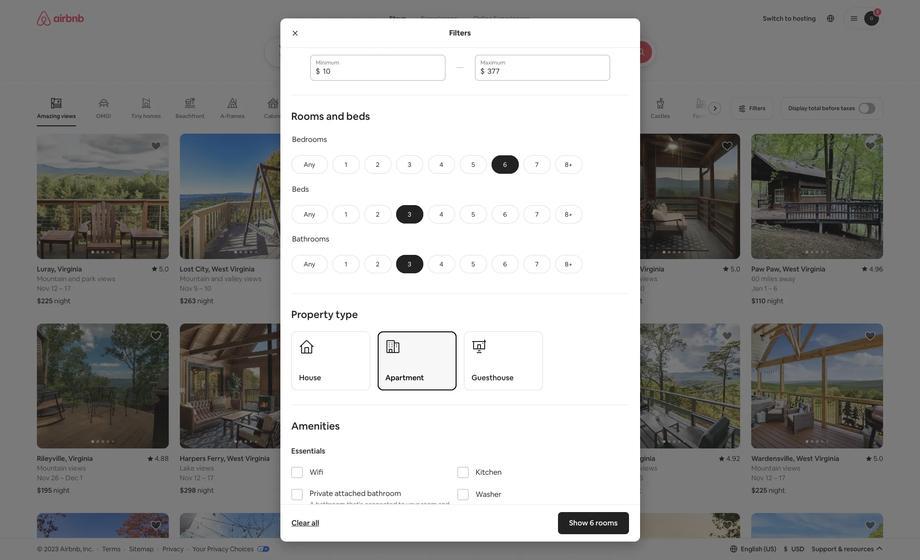 Task type: vqa. For each thing, say whether or not it's contained in the screenshot.
2020 No
no



Task type: locate. For each thing, give the bounding box(es) containing it.
12 down wardensville,
[[766, 474, 773, 483]]

1 any button from the top
[[291, 155, 328, 174]]

0 horizontal spatial show
[[439, 505, 456, 513]]

1 button for bedrooms
[[333, 155, 360, 174]]

5.0 for lost city, west virginia mountain and valley views nov 5 – 10 $263 night
[[302, 265, 312, 274]]

nov down wardensville,
[[752, 474, 765, 483]]

any element left fort
[[301, 260, 318, 269]]

1 horizontal spatial dec
[[352, 474, 365, 483]]

any button down bathrooms at the top of the page
[[291, 255, 328, 274]]

jan inside mountain and river views jan 21 – 26 $199 night
[[466, 474, 477, 483]]

0 vertical spatial rileyville,
[[609, 265, 639, 274]]

beds
[[347, 110, 370, 123]]

2 vertical spatial 2
[[376, 260, 380, 269]]

1 vertical spatial 10
[[623, 474, 630, 483]]

tiny
[[131, 113, 142, 120]]

mountain inside basye, virginia mountain views dec 10 – 15 night
[[609, 464, 639, 473]]

30 down river
[[337, 474, 345, 483]]

mountain up 21
[[466, 464, 496, 473]]

any element for bedrooms
[[301, 161, 318, 169]]

waterford, virginia river views nov 30 – dec 5 $169 night
[[323, 455, 385, 495]]

0 horizontal spatial 17
[[64, 284, 71, 293]]

and left valley
[[211, 274, 223, 283]]

1 horizontal spatial 30
[[637, 284, 645, 293]]

12 inside harpers ferry, west virginia lake views nov 12 – 17 $298 night
[[194, 474, 201, 483]]

bedrooms
[[292, 135, 327, 144]]

2 4 button from the top
[[428, 205, 455, 224]]

1 vertical spatial 4 button
[[428, 205, 455, 224]]

any up bathrooms at the top of the page
[[304, 210, 316, 219]]

lost city, west virginia mountain and valley views nov 5 – 10 $263 night
[[180, 265, 262, 305]]

1 any element from the top
[[301, 161, 318, 169]]

add to wishlist: waterford, virginia image
[[436, 331, 448, 342]]

private attached bathroom a bathroom that's connected to your room and just for you.
[[310, 489, 450, 517]]

0 vertical spatial 1 button
[[333, 155, 360, 174]]

0 horizontal spatial bathroom
[[316, 501, 346, 509]]

1 vertical spatial 8+ element
[[565, 210, 573, 219]]

and left park
[[68, 274, 80, 283]]

1 1 button from the top
[[333, 155, 360, 174]]

dec
[[65, 474, 78, 483], [609, 474, 622, 483], [352, 474, 365, 483]]

jan left 21
[[466, 474, 477, 483]]

online experiences
[[474, 14, 530, 23]]

· right terms
[[124, 545, 126, 554]]

3 8+ from the top
[[565, 260, 573, 269]]

0 vertical spatial bathroom
[[368, 489, 401, 499]]

night down the luray,
[[54, 297, 71, 305]]

· left "your"
[[187, 545, 189, 554]]

mountain down the luray,
[[37, 274, 67, 283]]

privacy link
[[163, 545, 184, 554]]

experiences right online
[[494, 14, 530, 23]]

12 down lake
[[194, 474, 201, 483]]

10 left 15
[[623, 474, 630, 483]]

show left map
[[439, 505, 456, 513]]

26 inside mountain and river views jan 21 – 26 $199 night
[[492, 474, 500, 483]]

1 vertical spatial 8+
[[565, 210, 573, 219]]

1 2 button from the top
[[364, 155, 392, 174]]

night inside rileyville, virginia mountain views nov 26 – dec 1 $195 night
[[53, 487, 70, 495]]

$225
[[37, 297, 53, 305], [752, 487, 768, 495]]

any element for bathrooms
[[301, 260, 318, 269]]

2 horizontal spatial 12
[[766, 474, 773, 483]]

2 5 button from the top
[[460, 205, 487, 224]]

night right "$263"
[[197, 297, 214, 305]]

add to wishlist: basye, virginia image
[[722, 331, 734, 342], [293, 521, 304, 532]]

terms · sitemap · privacy ·
[[102, 545, 189, 554]]

virginia inside waterford, virginia river views nov 30 – dec 5 $169 night
[[360, 455, 385, 463]]

4 button for bathrooms
[[428, 255, 455, 274]]

none search field containing stays
[[264, 0, 682, 67]]

1 horizontal spatial add to wishlist: rileyville, virginia image
[[722, 141, 734, 152]]

filters dialog
[[280, 0, 640, 561]]

2 vertical spatial 7 button
[[524, 255, 551, 274]]

rileyville, up 25
[[609, 265, 639, 274]]

1 4 button from the top
[[428, 155, 455, 174]]

0 vertical spatial any button
[[291, 155, 328, 174]]

support & resources
[[813, 546, 875, 554]]

1 8+ from the top
[[565, 161, 573, 169]]

property type
[[291, 308, 358, 321]]

apartment
[[386, 373, 424, 383]]

2 vertical spatial 8+ button
[[556, 255, 583, 274]]

show 6 rooms
[[570, 519, 618, 529]]

1 vertical spatial 3 button
[[396, 205, 424, 224]]

1 privacy from the left
[[163, 545, 184, 554]]

sitemap
[[129, 545, 154, 554]]

0 vertical spatial 3 button
[[396, 155, 424, 174]]

5 inside waterford, virginia river views nov 30 – dec 5 $169 night
[[366, 474, 370, 483]]

views inside rileyville, virginia mountain views nov 26 – dec 1 $195 night
[[68, 464, 86, 473]]

experiences
[[421, 14, 458, 23], [494, 14, 530, 23]]

add to wishlist: harpers ferry, west virginia image down property
[[293, 331, 304, 342]]

2 vertical spatial 1 button
[[333, 255, 360, 274]]

1 horizontal spatial rileyville,
[[609, 265, 639, 274]]

7 for beds
[[536, 210, 539, 219]]

your
[[407, 501, 420, 509]]

0 vertical spatial 7 button
[[524, 155, 551, 174]]

8+ button
[[556, 155, 583, 174], [556, 205, 583, 224], [556, 255, 583, 274]]

2 26 from the left
[[492, 474, 500, 483]]

2 1 button from the top
[[333, 205, 360, 224]]

0 vertical spatial 8+ element
[[565, 161, 573, 169]]

night inside waterford, virginia river views nov 30 – dec 5 $169 night
[[340, 487, 356, 495]]

0 vertical spatial any element
[[301, 161, 318, 169]]

mountain inside 'luray, virginia mountain and park views nov 12 – 17 $225 night'
[[37, 274, 67, 283]]

nov up "$263"
[[180, 284, 193, 293]]

2 vertical spatial any
[[304, 260, 316, 269]]

clear all
[[291, 519, 319, 529]]

miles
[[762, 274, 778, 283]]

0 horizontal spatial 4.96
[[441, 265, 455, 274]]

30 right 25
[[637, 284, 645, 293]]

group
[[37, 90, 726, 126], [37, 134, 169, 259], [180, 134, 312, 259], [323, 134, 455, 259], [466, 134, 598, 259], [609, 134, 741, 259], [752, 134, 884, 259], [37, 324, 169, 449], [180, 324, 312, 449], [323, 324, 455, 449], [466, 324, 598, 449], [609, 324, 741, 449], [752, 324, 884, 449], [37, 514, 169, 561], [180, 514, 312, 561], [323, 514, 455, 561], [466, 514, 598, 561], [609, 514, 741, 561], [752, 514, 884, 561]]

1 horizontal spatial 4.96
[[870, 265, 884, 274]]

3 7 from the top
[[536, 260, 539, 269]]

1
[[345, 161, 348, 169], [345, 210, 348, 219], [345, 260, 348, 269], [765, 284, 768, 293], [80, 474, 83, 483]]

tiny homes
[[131, 113, 161, 120]]

$169
[[323, 487, 338, 495]]

mansions
[[302, 113, 326, 120]]

any element down add to wishlist: lost city, west virginia icon on the left of page
[[301, 161, 318, 169]]

2 vertical spatial 5 button
[[460, 255, 487, 274]]

2 button for bedrooms
[[364, 155, 392, 174]]

stays tab panel
[[264, 37, 682, 67]]

1 vertical spatial 3
[[408, 210, 412, 219]]

any button for beds
[[291, 205, 328, 224]]

2 8+ button from the top
[[556, 205, 583, 224]]

dec for waterford, virginia river views nov 30 – dec 5 $169 night
[[352, 474, 365, 483]]

17 for park
[[64, 284, 71, 293]]

10
[[204, 284, 211, 293], [623, 474, 630, 483]]

6
[[504, 161, 507, 169], [504, 210, 507, 219], [504, 260, 507, 269], [774, 284, 778, 293], [590, 519, 595, 529]]

any element
[[301, 161, 318, 169], [301, 210, 318, 219], [301, 260, 318, 269]]

0 vertical spatial 2 button
[[364, 155, 392, 174]]

add to wishlist: harpers ferry, west virginia image
[[293, 331, 304, 342], [579, 521, 591, 532], [722, 521, 734, 532]]

1 for bedrooms
[[345, 161, 348, 169]]

3 7 button from the top
[[524, 255, 551, 274]]

5 button for beds
[[460, 205, 487, 224]]

5.0 out of 5 average rating image
[[152, 265, 169, 274], [295, 265, 312, 274], [724, 265, 741, 274], [867, 455, 884, 463]]

2 4 from the top
[[440, 210, 444, 219]]

6 for third '6' button from the bottom of the filters 'dialog'
[[504, 161, 507, 169]]

3 8+ button from the top
[[556, 255, 583, 274]]

amazing
[[37, 113, 60, 120]]

3 1 button from the top
[[333, 255, 360, 274]]

stays
[[390, 14, 406, 23]]

west inside paw paw, west virginia 60 miles away jan 1 – 6 $110 night
[[783, 265, 800, 274]]

1 7 from the top
[[536, 161, 539, 169]]

1 5 button from the top
[[460, 155, 487, 174]]

display total before taxes
[[789, 105, 856, 112]]

1 horizontal spatial 17
[[207, 474, 214, 483]]

1 vertical spatial 5 button
[[460, 205, 487, 224]]

profile element
[[553, 0, 884, 37]]

0 vertical spatial add to wishlist: rileyville, virginia image
[[722, 141, 734, 152]]

0 vertical spatial 5 button
[[460, 155, 487, 174]]

2 2 button from the top
[[364, 205, 392, 224]]

1 26 from the left
[[51, 474, 59, 483]]

3 for bathrooms
[[408, 260, 412, 269]]

0 horizontal spatial experiences
[[421, 14, 458, 23]]

virginia inside 'luray, virginia mountain and park views nov 12 – 17 $225 night'
[[57, 265, 82, 274]]

experiences up filters
[[421, 14, 458, 23]]

privacy
[[163, 545, 184, 554], [207, 545, 229, 554]]

luray,
[[37, 265, 56, 274]]

1 vertical spatial any button
[[291, 205, 328, 224]]

add to wishlist: rileyville, virginia image
[[722, 141, 734, 152], [150, 331, 161, 342]]

3 5 button from the top
[[460, 255, 487, 274]]

any for bedrooms
[[304, 161, 316, 169]]

rileyville, inside rileyville, virginia mountain views nov 25 – 30 night
[[609, 265, 639, 274]]

1 vertical spatial 7
[[536, 210, 539, 219]]

0 horizontal spatial rileyville,
[[37, 455, 67, 463]]

6 for beds '6' button
[[504, 210, 507, 219]]

night down 25
[[627, 297, 643, 305]]

1 inside paw paw, west virginia 60 miles away jan 1 – 6 $110 night
[[765, 284, 768, 293]]

2 8+ element from the top
[[565, 210, 573, 219]]

1 8+ button from the top
[[556, 155, 583, 174]]

add to wishlist: harpers ferry, west virginia image left rooms
[[579, 521, 591, 532]]

1 horizontal spatial 10
[[623, 474, 630, 483]]

2 horizontal spatial add to wishlist: harpers ferry, west virginia image
[[722, 521, 734, 532]]

night right $110
[[768, 297, 784, 305]]

0 vertical spatial $225
[[37, 297, 53, 305]]

0 horizontal spatial 26
[[51, 474, 59, 483]]

4.96
[[441, 265, 455, 274], [870, 265, 884, 274]]

0 horizontal spatial 10
[[204, 284, 211, 293]]

10 down city,
[[204, 284, 211, 293]]

17 inside harpers ferry, west virginia lake views nov 12 – 17 $298 night
[[207, 474, 214, 483]]

12 for $225
[[51, 284, 58, 293]]

any button up bathrooms at the top of the page
[[291, 205, 328, 224]]

0 horizontal spatial $
[[316, 66, 320, 76]]

3 3 button from the top
[[396, 255, 424, 274]]

2 any from the top
[[304, 210, 316, 219]]

lake
[[368, 274, 380, 283]]

show left rooms
[[570, 519, 589, 529]]

2 8+ from the top
[[565, 210, 573, 219]]

0 vertical spatial 4 button
[[428, 155, 455, 174]]

add to wishlist: maurertown, virginia image
[[150, 521, 161, 532]]

– inside basye, virginia mountain views dec 10 – 15 night
[[632, 474, 635, 483]]

any down add to wishlist: lost city, west virginia icon on the left of page
[[304, 161, 316, 169]]

house button
[[291, 332, 370, 391]]

any left fort
[[304, 260, 316, 269]]

1 horizontal spatial 26
[[492, 474, 500, 483]]

west for city,
[[212, 265, 229, 274]]

west right ferry,
[[227, 455, 244, 463]]

any for bathrooms
[[304, 260, 316, 269]]

8+ button for beds
[[556, 205, 583, 224]]

6 button for beds
[[492, 205, 519, 224]]

12 inside wardensville, west virginia mountain views nov 12 – 17 $225 night
[[766, 474, 773, 483]]

1 2 from the top
[[376, 161, 380, 169]]

1 horizontal spatial privacy
[[207, 545, 229, 554]]

6 inside paw paw, west virginia 60 miles away jan 1 – 6 $110 night
[[774, 284, 778, 293]]

0 horizontal spatial $225
[[37, 297, 53, 305]]

5.0
[[159, 265, 169, 274], [302, 265, 312, 274], [731, 265, 741, 274], [874, 455, 884, 463]]

add to wishlist: rileyville, virginia image for 5.0
[[722, 141, 734, 152]]

$263
[[180, 297, 196, 305]]

17 inside 'luray, virginia mountain and park views nov 12 – 17 $225 night'
[[64, 284, 71, 293]]

2 vertical spatial 4 button
[[428, 255, 455, 274]]

dec inside basye, virginia mountain views dec 10 – 15 night
[[609, 474, 622, 483]]

1 vertical spatial $225
[[752, 487, 768, 495]]

1 horizontal spatial $225
[[752, 487, 768, 495]]

dec inside waterford, virginia river views nov 30 – dec 5 $169 night
[[352, 474, 365, 483]]

paw
[[752, 265, 765, 274]]

0 vertical spatial 10
[[204, 284, 211, 293]]

3 6 button from the top
[[492, 255, 519, 274]]

night down 15
[[625, 487, 642, 495]]

where
[[279, 44, 297, 51]]

1 vertical spatial 2 button
[[364, 205, 392, 224]]

12 for $298
[[194, 474, 201, 483]]

and inside 'luray, virginia mountain and park views nov 12 – 17 $225 night'
[[68, 274, 80, 283]]

jan inside paw paw, west virginia 60 miles away jan 1 – 6 $110 night
[[752, 284, 763, 293]]

12 down the luray,
[[51, 284, 58, 293]]

taxes
[[842, 105, 856, 112]]

amazing views
[[37, 113, 76, 120]]

2 vertical spatial 2 button
[[364, 255, 392, 274]]

1 vertical spatial any element
[[301, 210, 318, 219]]

show for show map
[[439, 505, 456, 513]]

clear all button
[[287, 515, 324, 533]]

2 vertical spatial 4
[[440, 260, 444, 269]]

3 2 button from the top
[[364, 255, 392, 274]]

30 inside rileyville, virginia mountain views nov 25 – 30 night
[[637, 284, 645, 293]]

1 any from the top
[[304, 161, 316, 169]]

0 horizontal spatial add to wishlist: rileyville, virginia image
[[150, 331, 161, 342]]

None search field
[[264, 0, 682, 67]]

2 vertical spatial 8+ element
[[565, 260, 573, 269]]

bathroom down $169
[[316, 501, 346, 509]]

26 inside rileyville, virginia mountain views nov 26 – dec 1 $195 night
[[51, 474, 59, 483]]

virginia inside paw paw, west virginia 60 miles away jan 1 – 6 $110 night
[[802, 265, 826, 274]]

rileyville, virginia mountain views nov 26 – dec 1 $195 night
[[37, 455, 93, 495]]

west right wardensville,
[[797, 455, 814, 463]]

$ text field
[[323, 67, 440, 76]]

rileyville,
[[609, 265, 639, 274], [37, 455, 67, 463]]

30 inside waterford, virginia river views nov 30 – dec 5 $169 night
[[337, 474, 345, 483]]

1 for bathrooms
[[345, 260, 348, 269]]

7 button for bathrooms
[[524, 255, 551, 274]]

west up valley
[[212, 265, 229, 274]]

beds
[[292, 185, 309, 194]]

4 · from the left
[[187, 545, 189, 554]]

night down wardensville,
[[769, 487, 786, 495]]

valley
[[225, 274, 242, 283]]

3 any element from the top
[[301, 260, 318, 269]]

rileyville, up the $195
[[37, 455, 67, 463]]

jan down 60
[[752, 284, 763, 293]]

farms
[[694, 113, 709, 120]]

5 for bathrooms
[[472, 260, 475, 269]]

mountain inside lost city, west virginia mountain and valley views nov 5 – 10 $263 night
[[180, 274, 210, 283]]

1 vertical spatial rileyville,
[[37, 455, 67, 463]]

any element up bathrooms at the top of the page
[[301, 210, 318, 219]]

0 vertical spatial 8+ button
[[556, 155, 583, 174]]

rileyville, for 26
[[37, 455, 67, 463]]

dec inside rileyville, virginia mountain views nov 26 – dec 1 $195 night
[[65, 474, 78, 483]]

5.0 out of 5 average rating image for lost city, west virginia mountain and valley views nov 5 – 10 $263 night
[[295, 265, 312, 274]]

2 vertical spatial 6 button
[[492, 255, 519, 274]]

3 any button from the top
[[291, 255, 328, 274]]

nov up the $195
[[37, 474, 50, 483]]

2 · from the left
[[124, 545, 126, 554]]

wardensville,
[[752, 455, 795, 463]]

1 3 from the top
[[408, 161, 412, 169]]

2 2 from the top
[[376, 210, 380, 219]]

1 3 button from the top
[[396, 155, 424, 174]]

5 button for bathrooms
[[460, 255, 487, 274]]

8+ element
[[565, 161, 573, 169], [565, 210, 573, 219], [565, 260, 573, 269]]

30
[[637, 284, 645, 293], [337, 474, 345, 483]]

12 inside 'luray, virginia mountain and park views nov 12 – 17 $225 night'
[[51, 284, 58, 293]]

mountain down wardensville,
[[752, 464, 782, 473]]

1 experiences from the left
[[421, 14, 458, 23]]

night right the $195
[[53, 487, 70, 495]]

stays button
[[382, 9, 414, 28]]

5.0 for wardensville, west virginia mountain views nov 12 – 17 $225 night
[[874, 455, 884, 463]]

2 horizontal spatial 17
[[779, 474, 786, 483]]

$ for $ text box
[[481, 66, 485, 76]]

· right the inc.
[[97, 545, 99, 554]]

west inside lost city, west virginia mountain and valley views nov 5 – 10 $263 night
[[212, 265, 229, 274]]

0 vertical spatial show
[[439, 505, 456, 513]]

1 4 from the top
[[440, 161, 444, 169]]

4.96 out of 5 average rating image
[[434, 265, 455, 274], [863, 265, 884, 274]]

nov left 25
[[609, 284, 622, 293]]

2 4.96 from the left
[[870, 265, 884, 274]]

$225 down wardensville,
[[752, 487, 768, 495]]

essentials
[[291, 447, 326, 457]]

west inside harpers ferry, west virginia lake views nov 12 – 17 $298 night
[[227, 455, 244, 463]]

2 7 button from the top
[[524, 205, 551, 224]]

any
[[304, 161, 316, 169], [304, 210, 316, 219], [304, 260, 316, 269]]

26 up the $195
[[51, 474, 59, 483]]

1 dec from the left
[[65, 474, 78, 483]]

night
[[54, 297, 71, 305], [197, 297, 214, 305], [627, 297, 643, 305], [768, 297, 784, 305], [53, 487, 70, 495], [198, 487, 214, 495], [483, 487, 499, 495], [625, 487, 642, 495], [340, 487, 356, 495], [769, 487, 786, 495]]

2 horizontal spatial dec
[[609, 474, 622, 483]]

nov down the luray,
[[37, 284, 50, 293]]

1 horizontal spatial $
[[481, 66, 485, 76]]

any button
[[291, 155, 328, 174], [291, 205, 328, 224], [291, 255, 328, 274]]

and right 'room'
[[439, 501, 450, 509]]

1 vertical spatial bathroom
[[316, 501, 346, 509]]

experiences inside button
[[421, 14, 458, 23]]

privacy right "your"
[[207, 545, 229, 554]]

1 vertical spatial any
[[304, 210, 316, 219]]

mountain inside the haymarket, virginia mountain views
[[466, 274, 496, 283]]

3 any from the top
[[304, 260, 316, 269]]

2 3 button from the top
[[396, 205, 424, 224]]

1 horizontal spatial add to wishlist: basye, virginia image
[[722, 331, 734, 342]]

show inside button
[[439, 505, 456, 513]]

2 vertical spatial any element
[[301, 260, 318, 269]]

1 horizontal spatial show
[[570, 519, 589, 529]]

virginia
[[57, 265, 82, 274], [230, 265, 255, 274], [505, 265, 530, 274], [640, 265, 665, 274], [360, 265, 385, 274], [802, 265, 826, 274], [68, 455, 93, 463], [245, 455, 270, 463], [631, 455, 656, 463], [360, 455, 385, 463], [815, 455, 840, 463]]

2 vertical spatial 3 button
[[396, 255, 424, 274]]

8+ element for bathrooms
[[565, 260, 573, 269]]

any button down add to wishlist: lost city, west virginia icon on the left of page
[[291, 155, 328, 174]]

0 horizontal spatial 30
[[337, 474, 345, 483]]

10 inside basye, virginia mountain views dec 10 – 15 night
[[623, 474, 630, 483]]

3 4 button from the top
[[428, 255, 455, 274]]

privacy inside "your privacy choices" link
[[207, 545, 229, 554]]

1 4.96 out of 5 average rating image from the left
[[434, 265, 455, 274]]

rileyville, inside rileyville, virginia mountain views nov 26 – dec 1 $195 night
[[37, 455, 67, 463]]

0 horizontal spatial dec
[[65, 474, 78, 483]]

west up away
[[783, 265, 800, 274]]

virginia inside fort valley, virginia mountain and lake views
[[360, 265, 385, 274]]

show inside filters 'dialog'
[[570, 519, 589, 529]]

17
[[64, 284, 71, 293], [207, 474, 214, 483], [779, 474, 786, 483]]

mountain up 25
[[609, 274, 639, 283]]

1 horizontal spatial experiences
[[494, 14, 530, 23]]

4 button for bedrooms
[[428, 155, 455, 174]]

5 button for bedrooms
[[460, 155, 487, 174]]

mountain inside mountain and river views jan 21 – 26 $199 night
[[466, 464, 496, 473]]

2 3 from the top
[[408, 210, 412, 219]]

mountain down lost
[[180, 274, 210, 283]]

1 horizontal spatial add to wishlist: harpers ferry, west virginia image
[[579, 521, 591, 532]]

night inside wardensville, west virginia mountain views nov 12 – 17 $225 night
[[769, 487, 786, 495]]

4
[[440, 161, 444, 169], [440, 210, 444, 219], [440, 260, 444, 269]]

0 vertical spatial 30
[[637, 284, 645, 293]]

and left river
[[497, 464, 509, 473]]

· left privacy link
[[158, 545, 159, 554]]

and inside mountain and river views jan 21 – 26 $199 night
[[497, 464, 509, 473]]

–
[[59, 284, 63, 293], [199, 284, 203, 293], [632, 284, 636, 293], [769, 284, 773, 293], [60, 474, 64, 483], [202, 474, 206, 483], [487, 474, 491, 483], [632, 474, 635, 483], [347, 474, 350, 483], [774, 474, 778, 483]]

night right $298 at the bottom
[[198, 487, 214, 495]]

3 8+ element from the top
[[565, 260, 573, 269]]

3 4 from the top
[[440, 260, 444, 269]]

1 inside rileyville, virginia mountain views nov 26 – dec 1 $195 night
[[80, 474, 83, 483]]

jan
[[752, 284, 763, 293], [466, 474, 477, 483]]

3 dec from the left
[[352, 474, 365, 483]]

and left lake
[[354, 274, 366, 283]]

mountain down basye,
[[609, 464, 639, 473]]

1 vertical spatial add to wishlist: basye, virginia image
[[293, 521, 304, 532]]

2 6 button from the top
[[492, 205, 519, 224]]

1 7 button from the top
[[524, 155, 551, 174]]

omg!
[[96, 113, 111, 120]]

0 vertical spatial 3
[[408, 161, 412, 169]]

2 dec from the left
[[609, 474, 622, 483]]

$195
[[37, 487, 52, 495]]

online experiences link
[[466, 9, 539, 28]]

2 vertical spatial 8+
[[565, 260, 573, 269]]

add to wishlist: harpers ferry, west virginia image up "english (us)" button
[[722, 521, 734, 532]]

washer
[[476, 490, 502, 500]]

0 vertical spatial any
[[304, 161, 316, 169]]

$225 down the luray,
[[37, 297, 53, 305]]

nov inside wardensville, west virginia mountain views nov 12 – 17 $225 night
[[752, 474, 765, 483]]

1 vertical spatial 4
[[440, 210, 444, 219]]

12
[[51, 284, 58, 293], [194, 474, 201, 483], [766, 474, 773, 483]]

kitchen
[[476, 468, 502, 478]]

$ text field
[[488, 67, 605, 76]]

views
[[61, 113, 76, 120], [97, 274, 115, 283], [244, 274, 262, 283], [497, 274, 515, 283], [640, 274, 658, 283], [382, 274, 400, 283], [68, 464, 86, 473], [196, 464, 214, 473], [526, 464, 544, 473], [640, 464, 658, 473], [340, 464, 358, 473], [783, 464, 801, 473]]

mountain down fort
[[323, 274, 353, 283]]

2 privacy from the left
[[207, 545, 229, 554]]

0 vertical spatial 7
[[536, 161, 539, 169]]

bathroom up connected at the bottom left of page
[[368, 489, 401, 499]]

0 vertical spatial 6 button
[[492, 155, 519, 174]]

night up that's
[[340, 487, 356, 495]]

night down 21
[[483, 487, 499, 495]]

nov down river
[[323, 474, 336, 483]]

3 2 from the top
[[376, 260, 380, 269]]

0 horizontal spatial 4.96 out of 5 average rating image
[[434, 265, 455, 274]]

2 vertical spatial 3
[[408, 260, 412, 269]]

1 horizontal spatial 12
[[194, 474, 201, 483]]

1 · from the left
[[97, 545, 99, 554]]

2 any button from the top
[[291, 205, 328, 224]]

mountain down haymarket,
[[466, 274, 496, 283]]

nov
[[37, 284, 50, 293], [180, 284, 193, 293], [609, 284, 622, 293], [37, 474, 50, 483], [180, 474, 193, 483], [323, 474, 336, 483], [752, 474, 765, 483]]

views inside waterford, virginia river views nov 30 – dec 5 $169 night
[[340, 464, 358, 473]]

nov down lake
[[180, 474, 193, 483]]

1 8+ element from the top
[[565, 161, 573, 169]]

3 3 from the top
[[408, 260, 412, 269]]

2 7 from the top
[[536, 210, 539, 219]]

2 vertical spatial any button
[[291, 255, 328, 274]]

1 horizontal spatial 4.96 out of 5 average rating image
[[863, 265, 884, 274]]

countryside
[[342, 113, 374, 120]]

– inside mountain and river views jan 21 – 26 $199 night
[[487, 474, 491, 483]]

1 vertical spatial 1 button
[[333, 205, 360, 224]]

1 vertical spatial show
[[570, 519, 589, 529]]

views inside harpers ferry, west virginia lake views nov 12 – 17 $298 night
[[196, 464, 214, 473]]

0 vertical spatial 4
[[440, 161, 444, 169]]

2 any element from the top
[[301, 210, 318, 219]]

26 right 21
[[492, 474, 500, 483]]

basye, virginia mountain views dec 10 – 15 night
[[609, 455, 658, 495]]

0 vertical spatial jan
[[752, 284, 763, 293]]

waterford,
[[323, 455, 359, 463]]

rileyville, for 25
[[609, 265, 639, 274]]

mountain up the $195
[[37, 464, 67, 473]]

1 vertical spatial jan
[[466, 474, 477, 483]]

0 vertical spatial add to wishlist: basye, virginia image
[[722, 331, 734, 342]]

privacy left "your"
[[163, 545, 184, 554]]

group containing amazing views
[[37, 90, 726, 126]]

4 for beds
[[440, 210, 444, 219]]

2 button for beds
[[364, 205, 392, 224]]

4.92 out of 5 average rating image
[[720, 455, 741, 463]]

1 vertical spatial add to wishlist: rileyville, virginia image
[[150, 331, 161, 342]]

© 2023 airbnb, inc. ·
[[37, 545, 99, 554]]

nov inside rileyville, virginia mountain views nov 25 – 30 night
[[609, 284, 622, 293]]

rooms
[[596, 519, 618, 529]]

$199
[[466, 487, 481, 495]]

0 vertical spatial 2
[[376, 161, 380, 169]]



Task type: describe. For each thing, give the bounding box(es) containing it.
sitemap link
[[129, 545, 154, 554]]

add to wishlist: rileyville, virginia image for 4.88
[[150, 331, 161, 342]]

2 for beds
[[376, 210, 380, 219]]

add to wishlist: lost city, west virginia image
[[293, 141, 304, 152]]

connected
[[365, 501, 397, 509]]

1 button for beds
[[333, 205, 360, 224]]

17 for lake
[[207, 474, 214, 483]]

mountain inside rileyville, virginia mountain views nov 25 – 30 night
[[609, 274, 639, 283]]

6 button for bathrooms
[[492, 255, 519, 274]]

nov inside waterford, virginia river views nov 30 – dec 5 $169 night
[[323, 474, 336, 483]]

1 4.96 from the left
[[441, 265, 455, 274]]

views inside basye, virginia mountain views dec 10 – 15 night
[[640, 464, 658, 473]]

2 4.96 out of 5 average rating image from the left
[[863, 265, 884, 274]]

2 experiences from the left
[[494, 14, 530, 23]]

rooms
[[291, 110, 324, 123]]

harpers ferry, west virginia lake views nov 12 – 17 $298 night
[[180, 455, 270, 495]]

17 inside wardensville, west virginia mountain views nov 12 – 17 $225 night
[[779, 474, 786, 483]]

21
[[479, 474, 486, 483]]

frames
[[226, 113, 245, 120]]

1 horizontal spatial bathroom
[[368, 489, 401, 499]]

views inside rileyville, virginia mountain views nov 25 – 30 night
[[640, 274, 658, 283]]

2 for bathrooms
[[376, 260, 380, 269]]

and inside lost city, west virginia mountain and valley views nov 5 – 10 $263 night
[[211, 274, 223, 283]]

haymarket,
[[466, 265, 504, 274]]

valley,
[[338, 265, 359, 274]]

5.0 for luray, virginia mountain and park views nov 12 – 17 $225 night
[[159, 265, 169, 274]]

add to wishlist: paw paw, west virginia image
[[865, 141, 877, 152]]

1 6 button from the top
[[492, 155, 519, 174]]

25
[[623, 284, 631, 293]]

views inside mountain and river views jan 21 – 26 $199 night
[[526, 464, 544, 473]]

night inside paw paw, west virginia 60 miles away jan 1 – 6 $110 night
[[768, 297, 784, 305]]

0 horizontal spatial add to wishlist: harpers ferry, west virginia image
[[293, 331, 304, 342]]

6 for '6' button corresponding to bathrooms
[[504, 260, 507, 269]]

– inside lost city, west virginia mountain and valley views nov 5 – 10 $263 night
[[199, 284, 203, 293]]

4.88
[[155, 455, 169, 463]]

and inside fort valley, virginia mountain and lake views
[[354, 274, 366, 283]]

5 for beds
[[472, 210, 475, 219]]

add to wishlist: wardensville, west virginia image
[[865, 331, 877, 342]]

homes
[[143, 113, 161, 120]]

your
[[193, 545, 206, 554]]

(us)
[[764, 546, 777, 554]]

any element for beds
[[301, 210, 318, 219]]

Where field
[[279, 52, 400, 60]]

add to wishlist: woodstock, virginia image
[[865, 521, 877, 532]]

– inside rileyville, virginia mountain views nov 26 – dec 1 $195 night
[[60, 474, 64, 483]]

haymarket, virginia mountain views
[[466, 265, 530, 283]]

wifi
[[310, 468, 323, 478]]

4 for bathrooms
[[440, 260, 444, 269]]

room
[[421, 501, 437, 509]]

nov inside rileyville, virginia mountain views nov 26 – dec 1 $195 night
[[37, 474, 50, 483]]

– inside waterford, virginia river views nov 30 – dec 5 $169 night
[[347, 474, 350, 483]]

west inside wardensville, west virginia mountain views nov 12 – 17 $225 night
[[797, 455, 814, 463]]

west for paw,
[[783, 265, 800, 274]]

&
[[839, 546, 843, 554]]

2 button for bathrooms
[[364, 255, 392, 274]]

night inside basye, virginia mountain views dec 10 – 15 night
[[625, 487, 642, 495]]

fort
[[323, 265, 337, 274]]

virginia inside wardensville, west virginia mountain views nov 12 – 17 $225 night
[[815, 455, 840, 463]]

any button for bathrooms
[[291, 255, 328, 274]]

virginia inside rileyville, virginia mountain views nov 25 – 30 night
[[640, 265, 665, 274]]

harpers
[[180, 455, 206, 463]]

to
[[399, 501, 405, 509]]

paw paw, west virginia 60 miles away jan 1 – 6 $110 night
[[752, 265, 826, 305]]

– inside rileyville, virginia mountain views nov 25 – 30 night
[[632, 284, 636, 293]]

nov inside harpers ferry, west virginia lake views nov 12 – 17 $298 night
[[180, 474, 193, 483]]

choices
[[230, 545, 254, 554]]

you.
[[332, 509, 344, 517]]

terms link
[[102, 545, 121, 554]]

river
[[323, 464, 339, 473]]

4 button for beds
[[428, 205, 455, 224]]

bathrooms
[[292, 234, 330, 244]]

5 for bedrooms
[[472, 161, 475, 169]]

show map
[[439, 505, 471, 513]]

castles
[[651, 113, 671, 120]]

add to wishlist: luray, virginia image
[[150, 141, 161, 152]]

3 button for bathrooms
[[396, 255, 424, 274]]

night inside mountain and river views jan 21 – 26 $199 night
[[483, 487, 499, 495]]

– inside harpers ferry, west virginia lake views nov 12 – 17 $298 night
[[202, 474, 206, 483]]

west for ferry,
[[227, 455, 244, 463]]

virginia inside harpers ferry, west virginia lake views nov 12 – 17 $298 night
[[245, 455, 270, 463]]

online
[[474, 14, 493, 23]]

a
[[310, 501, 315, 509]]

views inside wardensville, west virginia mountain views nov 12 – 17 $225 night
[[783, 464, 801, 473]]

all
[[311, 519, 319, 529]]

lost
[[180, 265, 194, 274]]

display total before taxes button
[[781, 97, 884, 120]]

and right the mansions
[[326, 110, 345, 123]]

night inside lost city, west virginia mountain and valley views nov 5 – 10 $263 night
[[197, 297, 214, 305]]

8+ element for beds
[[565, 210, 573, 219]]

$ usd
[[785, 546, 805, 554]]

lake
[[180, 464, 195, 473]]

nov inside lost city, west virginia mountain and valley views nov 5 – 10 $263 night
[[180, 284, 193, 293]]

1 button for bathrooms
[[333, 255, 360, 274]]

8+ for beds
[[565, 210, 573, 219]]

8+ element for bedrooms
[[565, 161, 573, 169]]

luray, virginia mountain and park views nov 12 – 17 $225 night
[[37, 265, 115, 305]]

and inside private attached bathroom a bathroom that's connected to your room and just for you.
[[439, 501, 450, 509]]

0 horizontal spatial add to wishlist: basye, virginia image
[[293, 521, 304, 532]]

3 button for beds
[[396, 205, 424, 224]]

virginia inside basye, virginia mountain views dec 10 – 15 night
[[631, 455, 656, 463]]

night inside rileyville, virginia mountain views nov 25 – 30 night
[[627, 297, 643, 305]]

amenities
[[291, 420, 340, 433]]

7 for bedrooms
[[536, 161, 539, 169]]

nov inside 'luray, virginia mountain and park views nov 12 – 17 $225 night'
[[37, 284, 50, 293]]

display
[[789, 105, 808, 112]]

10 inside lost city, west virginia mountain and valley views nov 5 – 10 $263 night
[[204, 284, 211, 293]]

clear
[[291, 519, 310, 529]]

dec for rileyville, virginia mountain views nov 26 – dec 1 $195 night
[[65, 474, 78, 483]]

guesthouse button
[[464, 332, 543, 391]]

8+ button for bedrooms
[[556, 155, 583, 174]]

4.88 out of 5 average rating image
[[148, 455, 169, 463]]

4 for bedrooms
[[440, 161, 444, 169]]

5.0 for rileyville, virginia mountain views nov 25 – 30 night
[[731, 265, 741, 274]]

1 for beds
[[345, 210, 348, 219]]

virginia inside the haymarket, virginia mountain views
[[505, 265, 530, 274]]

rooms and beds
[[291, 110, 370, 123]]

any button for bedrooms
[[291, 155, 328, 174]]

– inside 'luray, virginia mountain and park views nov 12 – 17 $225 night'
[[59, 284, 63, 293]]

wardensville, west virginia mountain views nov 12 – 17 $225 night
[[752, 455, 840, 495]]

night inside harpers ferry, west virginia lake views nov 12 – 17 $298 night
[[198, 487, 214, 495]]

terms
[[102, 545, 121, 554]]

3 for beds
[[408, 210, 412, 219]]

views inside lost city, west virginia mountain and valley views nov 5 – 10 $263 night
[[244, 274, 262, 283]]

5.0 out of 5 average rating image for luray, virginia mountain and park views nov 12 – 17 $225 night
[[152, 265, 169, 274]]

5.0 out of 5 average rating image for rileyville, virginia mountain views nov 25 – 30 night
[[724, 265, 741, 274]]

any for beds
[[304, 210, 316, 219]]

views inside fort valley, virginia mountain and lake views
[[382, 274, 400, 283]]

5 inside lost city, west virginia mountain and valley views nov 5 – 10 $263 night
[[194, 284, 198, 293]]

5.0 out of 5 average rating image for wardensville, west virginia mountain views nov 12 – 17 $225 night
[[867, 455, 884, 463]]

night inside 'luray, virginia mountain and park views nov 12 – 17 $225 night'
[[54, 297, 71, 305]]

what can we help you find? tab list
[[382, 9, 466, 28]]

house
[[299, 373, 321, 383]]

show map button
[[430, 498, 491, 520]]

that's
[[347, 501, 364, 509]]

before
[[823, 105, 840, 112]]

4.81 out of 5 average rating image
[[291, 455, 312, 463]]

for
[[322, 509, 331, 517]]

$ for $ text field
[[316, 66, 320, 76]]

english
[[742, 546, 763, 554]]

virginia inside lost city, west virginia mountain and valley views nov 5 – 10 $263 night
[[230, 265, 255, 274]]

usd
[[792, 546, 805, 554]]

guesthouse
[[472, 373, 514, 383]]

experiences button
[[414, 9, 466, 28]]

show for show 6 rooms
[[570, 519, 589, 529]]

beachfront
[[176, 113, 205, 120]]

2 horizontal spatial $
[[785, 546, 788, 554]]

inc.
[[83, 545, 93, 554]]

total
[[809, 105, 822, 112]]

fort valley, virginia mountain and lake views
[[323, 265, 400, 283]]

attached
[[335, 489, 366, 499]]

type
[[336, 308, 358, 321]]

mountain inside wardensville, west virginia mountain views nov 12 – 17 $225 night
[[752, 464, 782, 473]]

show 6 rooms link
[[559, 513, 629, 535]]

airbnb,
[[60, 545, 82, 554]]

map
[[457, 505, 471, 513]]

4.81
[[298, 455, 312, 463]]

a-frames
[[220, 113, 245, 120]]

8+ for bathrooms
[[565, 260, 573, 269]]

cabins
[[264, 113, 282, 120]]

– inside wardensville, west virginia mountain views nov 12 – 17 $225 night
[[774, 474, 778, 483]]

views inside 'luray, virginia mountain and park views nov 12 – 17 $225 night'
[[97, 274, 115, 283]]

your privacy choices
[[193, 545, 254, 554]]

virginia inside rileyville, virginia mountain views nov 26 – dec 1 $195 night
[[68, 455, 93, 463]]

mountain inside fort valley, virginia mountain and lake views
[[323, 274, 353, 283]]

support
[[813, 546, 838, 554]]

8+ for bedrooms
[[565, 161, 573, 169]]

15
[[637, 474, 644, 483]]

7 button for bedrooms
[[524, 155, 551, 174]]

views inside the haymarket, virginia mountain views
[[497, 274, 515, 283]]

english (us) button
[[730, 546, 777, 554]]

mountain inside rileyville, virginia mountain views nov 26 – dec 1 $195 night
[[37, 464, 67, 473]]

7 for bathrooms
[[536, 260, 539, 269]]

english (us)
[[742, 546, 777, 554]]

$225 inside wardensville, west virginia mountain views nov 12 – 17 $225 night
[[752, 487, 768, 495]]

2 for bedrooms
[[376, 161, 380, 169]]

$110
[[752, 297, 766, 305]]

ferry,
[[207, 455, 226, 463]]

a-
[[220, 113, 226, 120]]

©
[[37, 545, 43, 554]]

7 button for beds
[[524, 205, 551, 224]]

– inside paw paw, west virginia 60 miles away jan 1 – 6 $110 night
[[769, 284, 773, 293]]

$225 inside 'luray, virginia mountain and park views nov 12 – 17 $225 night'
[[37, 297, 53, 305]]

8+ button for bathrooms
[[556, 255, 583, 274]]

3 · from the left
[[158, 545, 159, 554]]

$298
[[180, 487, 196, 495]]

4.93 out of 5 average rating image
[[577, 265, 598, 274]]



